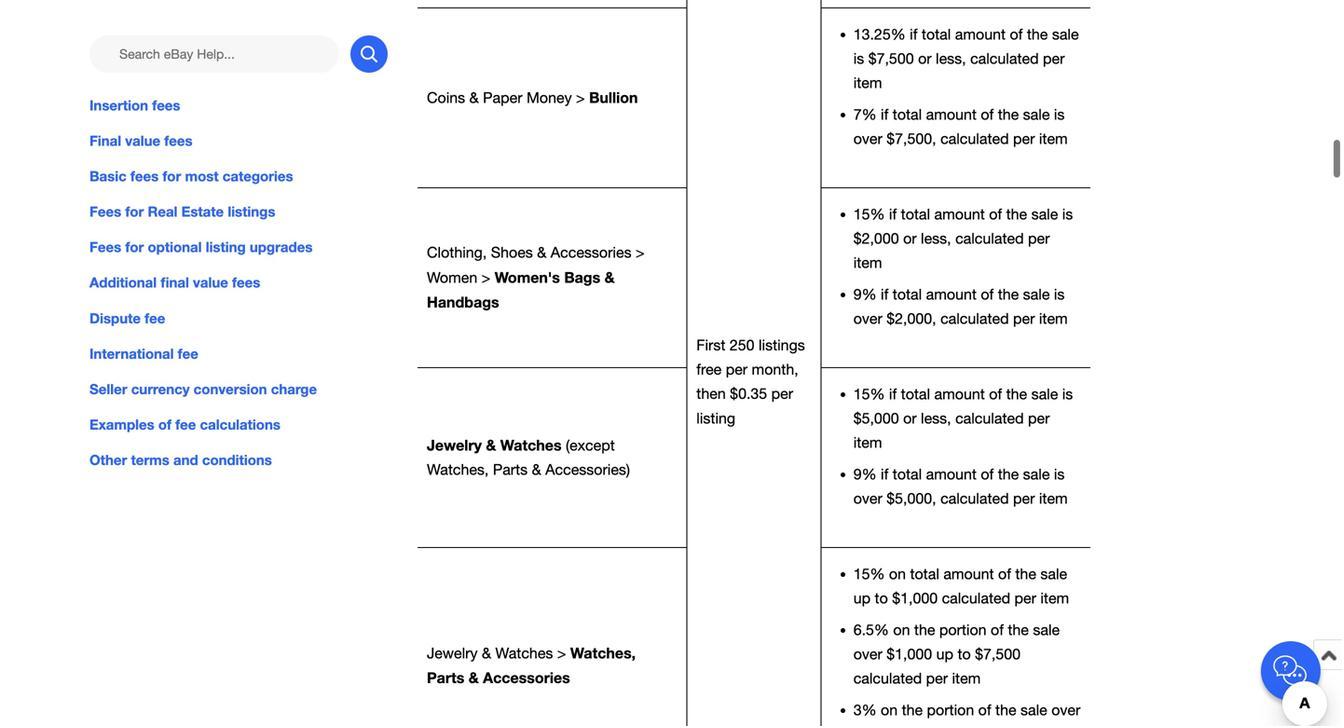 Task type: describe. For each thing, give the bounding box(es) containing it.
parts inside (except watches, parts & accessories)
[[493, 461, 528, 478]]

item inside 13.25% if total amount of the sale is $7,500 or less, calculated per item
[[854, 74, 883, 91]]

or for women's bags & handbags
[[904, 230, 917, 247]]

amount for 15% if total amount of the sale is $2,000 or less, calculated per item
[[935, 205, 985, 223]]

month,
[[752, 361, 799, 378]]

for for optional
[[125, 239, 144, 256]]

item inside 9% if total amount of the sale is over $5,000, calculated per item
[[1039, 490, 1068, 507]]

over inside 3% on the portion of the sale over $7,500
[[1052, 701, 1081, 719]]

15% for watches, parts & accessories
[[854, 565, 885, 583]]

listing inside first 250 listings free per month, then $0.35 per listing
[[697, 410, 736, 427]]

fees for optional listing upgrades link
[[90, 237, 388, 258]]

then
[[697, 385, 726, 402]]

fees for fees for real estate listings
[[90, 203, 121, 220]]

the for 3% on the portion of the sale over $7,500
[[996, 701, 1017, 719]]

9% for 9% if total amount of the sale is over $2,000, calculated per item
[[854, 286, 877, 303]]

fee for international fee
[[178, 345, 199, 362]]

per inside the 6.5% on the portion of the sale over $1,000 up to $7,500 calculated per item
[[926, 670, 948, 687]]

insertion fees
[[90, 97, 180, 114]]

calculated inside 15% on total amount of the sale up to $1,000 calculated per item
[[942, 590, 1011, 607]]

listings inside first 250 listings free per month, then $0.35 per listing
[[759, 337, 805, 354]]

250
[[730, 337, 755, 354]]

to inside the 6.5% on the portion of the sale over $1,000 up to $7,500 calculated per item
[[958, 646, 971, 663]]

coins
[[427, 89, 465, 106]]

9% if total amount of the sale is over $5,000, calculated per item
[[854, 466, 1068, 507]]

item inside 15% if total amount of the sale is $2,000 or less, calculated per item
[[854, 254, 883, 271]]

listing inside fees for optional listing upgrades link
[[206, 239, 246, 256]]

$7,500 for is
[[869, 50, 914, 67]]

clothing,
[[427, 244, 487, 261]]

is for 15% if total amount of the sale is $5,000 or less, calculated per item
[[1063, 385, 1073, 403]]

9% if total amount of the sale is over $2,000, calculated per item
[[854, 286, 1068, 327]]

amount for 15% on total amount of the sale up to $1,000 calculated per item
[[944, 565, 994, 583]]

real
[[148, 203, 178, 220]]

calculated inside 15% if total amount of the sale is $2,000 or less, calculated per item
[[956, 230, 1024, 247]]

women's bags & handbags
[[427, 268, 615, 311]]

is for 13.25% if total amount of the sale is $7,500 or less, calculated per item
[[854, 50, 865, 67]]

on for 15%
[[889, 565, 906, 583]]

& inside clothing, shoes & accessories > women >
[[537, 244, 547, 261]]

jewelry & watches >
[[427, 645, 571, 662]]

3%
[[854, 701, 877, 719]]

portion for $1,000
[[940, 621, 987, 639]]

estate
[[181, 203, 224, 220]]

the for 9% if total amount of the sale is over $5,000, calculated per item
[[998, 466, 1019, 483]]

& inside coins & paper money > bullion
[[470, 89, 479, 106]]

watches for jewelry & watches >
[[496, 645, 553, 662]]

$2,000,
[[887, 310, 937, 327]]

calculated inside 9% if total amount of the sale is over $2,000, calculated per item
[[941, 310, 1009, 327]]

item inside 7% if total amount of the sale is over $7,500, calculated per item
[[1039, 130, 1068, 147]]

15% on total amount of the sale up to $1,000 calculated per item
[[854, 565, 1070, 607]]

conversion
[[194, 381, 267, 398]]

1 horizontal spatial value
[[193, 274, 228, 291]]

clothing, shoes & accessories > women >
[[427, 244, 645, 286]]

shoes
[[491, 244, 533, 261]]

of for 6.5% on the portion of the sale over $1,000 up to $7,500 calculated per item
[[991, 621, 1004, 639]]

examples
[[90, 416, 154, 433]]

9% for 9% if total amount of the sale is over $5,000, calculated per item
[[854, 466, 877, 483]]

women's
[[495, 268, 560, 286]]

of for 9% if total amount of the sale is over $5,000, calculated per item
[[981, 466, 994, 483]]

handbags
[[427, 293, 499, 311]]

the for 15% on total amount of the sale up to $1,000 calculated per item
[[1016, 565, 1037, 583]]

2 vertical spatial fee
[[175, 416, 196, 433]]

less, for bullion
[[936, 50, 967, 67]]

of for 13.25% if total amount of the sale is $7,500 or less, calculated per item
[[1010, 25, 1023, 43]]

amount for 15% if total amount of the sale is $5,000 or less, calculated per item
[[935, 385, 985, 403]]

sale for 9% if total amount of the sale is over $2,000, calculated per item
[[1023, 286, 1050, 303]]

the for 9% if total amount of the sale is over $2,000, calculated per item
[[998, 286, 1019, 303]]

fees for real estate listings
[[90, 203, 275, 220]]

calculations
[[200, 416, 281, 433]]

insertion
[[90, 97, 148, 114]]

paper
[[483, 89, 523, 106]]

calculated inside 9% if total amount of the sale is over $5,000, calculated per item
[[941, 490, 1009, 507]]

3% on the portion of the sale over $7,500
[[854, 701, 1081, 726]]

Search eBay Help... text field
[[90, 35, 339, 73]]

total for 15% on total amount of the sale up to $1,000 calculated per item
[[910, 565, 940, 583]]

first
[[697, 337, 726, 354]]

watches for jewelry & watches
[[501, 436, 562, 454]]

6.5% on the portion of the sale over $1,000 up to $7,500 calculated per item
[[854, 621, 1060, 687]]

of for 3% on the portion of the sale over $7,500
[[979, 701, 992, 719]]

7%
[[854, 106, 877, 123]]

calculated inside 15% if total amount of the sale is $5,000 or less, calculated per item
[[956, 410, 1024, 427]]

fees inside insertion fees link
[[152, 97, 180, 114]]

international fee
[[90, 345, 199, 362]]

total for 9% if total amount of the sale is over $2,000, calculated per item
[[893, 286, 922, 303]]

or for bullion
[[918, 50, 932, 67]]

$7,500 inside the 6.5% on the portion of the sale over $1,000 up to $7,500 calculated per item
[[975, 646, 1021, 663]]

charge
[[271, 381, 317, 398]]

& inside women's bags & handbags
[[605, 268, 615, 286]]

dispute fee link
[[90, 308, 388, 329]]

sale for 13.25% if total amount of the sale is $7,500 or less, calculated per item
[[1052, 25, 1079, 43]]

upgrades
[[250, 239, 313, 256]]

seller
[[90, 381, 127, 398]]

coins & paper money > bullion
[[427, 89, 638, 106]]

15% if total amount of the sale is $2,000 or less, calculated per item
[[854, 205, 1073, 271]]

accessories for shoes
[[551, 244, 632, 261]]

seller currency conversion charge link
[[90, 379, 388, 399]]

fees for fees for optional listing upgrades
[[90, 239, 121, 256]]

per inside 15% if total amount of the sale is $5,000 or less, calculated per item
[[1028, 410, 1050, 427]]

final value fees link
[[90, 131, 388, 151]]

the for 13.25% if total amount of the sale is $7,500 or less, calculated per item
[[1027, 25, 1048, 43]]

conditions
[[202, 452, 272, 468]]

$5,000,
[[887, 490, 937, 507]]

is for 7% if total amount of the sale is over $7,500, calculated per item
[[1054, 106, 1065, 123]]

$1,000 inside the 6.5% on the portion of the sale over $1,000 up to $7,500 calculated per item
[[887, 646, 933, 663]]

is for 15% if total amount of the sale is $2,000 or less, calculated per item
[[1063, 205, 1073, 223]]

if for 15% if total amount of the sale is $2,000 or less, calculated per item
[[889, 205, 897, 223]]

parts inside watches, parts & accessories
[[427, 669, 465, 687]]

> inside coins & paper money > bullion
[[576, 89, 585, 106]]

per inside 9% if total amount of the sale is over $5,000, calculated per item
[[1014, 490, 1035, 507]]

on for 3%
[[881, 701, 898, 719]]

accessories)
[[546, 461, 630, 478]]

terms
[[131, 452, 170, 468]]

per inside 13.25% if total amount of the sale is $7,500 or less, calculated per item
[[1043, 50, 1065, 67]]

of for 15% if total amount of the sale is $2,000 or less, calculated per item
[[989, 205, 1002, 223]]

currency
[[131, 381, 190, 398]]

to inside 15% on total amount of the sale up to $1,000 calculated per item
[[875, 590, 888, 607]]

calculated inside the 6.5% on the portion of the sale over $1,000 up to $7,500 calculated per item
[[854, 670, 922, 687]]

item inside 9% if total amount of the sale is over $2,000, calculated per item
[[1039, 310, 1068, 327]]

of for 7% if total amount of the sale is over $7,500, calculated per item
[[981, 106, 994, 123]]

over for 9% if total amount of the sale is over $5,000, calculated per item
[[854, 490, 883, 507]]

other terms and conditions
[[90, 452, 272, 468]]

sale for 6.5% on the portion of the sale over $1,000 up to $7,500 calculated per item
[[1033, 621, 1060, 639]]

over inside the 6.5% on the portion of the sale over $1,000 up to $7,500 calculated per item
[[854, 646, 883, 663]]

additional final value fees
[[90, 274, 260, 291]]

of for 9% if total amount of the sale is over $2,000, calculated per item
[[981, 286, 994, 303]]

and
[[173, 452, 198, 468]]

categories
[[223, 168, 293, 185]]

sale for 9% if total amount of the sale is over $5,000, calculated per item
[[1023, 466, 1050, 483]]

(except watches, parts & accessories)
[[427, 437, 630, 478]]

per inside 15% on total amount of the sale up to $1,000 calculated per item
[[1015, 590, 1037, 607]]

basic fees for most categories
[[90, 168, 293, 185]]

if for 7% if total amount of the sale is over $7,500, calculated per item
[[881, 106, 889, 123]]

sale for 15% if total amount of the sale is $5,000 or less, calculated per item
[[1032, 385, 1059, 403]]

optional
[[148, 239, 202, 256]]

$2,000
[[854, 230, 899, 247]]

less, for women's bags & handbags
[[921, 230, 952, 247]]

if for 9% if total amount of the sale is over $5,000, calculated per item
[[881, 466, 889, 483]]

is for 9% if total amount of the sale is over $2,000, calculated per item
[[1054, 286, 1065, 303]]

over for 7% if total amount of the sale is over $7,500, calculated per item
[[854, 130, 883, 147]]

seller currency conversion charge
[[90, 381, 317, 398]]

fees for real estate listings link
[[90, 202, 388, 222]]

additional
[[90, 274, 157, 291]]

final
[[161, 274, 189, 291]]

amount for 7% if total amount of the sale is over $7,500, calculated per item
[[926, 106, 977, 123]]



Task type: vqa. For each thing, say whether or not it's contained in the screenshot.
main content containing $303.50
no



Task type: locate. For each thing, give the bounding box(es) containing it.
listings down categories
[[228, 203, 275, 220]]

0 vertical spatial up
[[854, 590, 871, 607]]

if inside 15% if total amount of the sale is $2,000 or less, calculated per item
[[889, 205, 897, 223]]

per inside 9% if total amount of the sale is over $2,000, calculated per item
[[1014, 310, 1035, 327]]

0 vertical spatial 9%
[[854, 286, 877, 303]]

on right 3% on the bottom right of the page
[[881, 701, 898, 719]]

1 vertical spatial fee
[[178, 345, 199, 362]]

sale for 15% if total amount of the sale is $2,000 or less, calculated per item
[[1032, 205, 1059, 223]]

on inside 15% on total amount of the sale up to $1,000 calculated per item
[[889, 565, 906, 583]]

the
[[1027, 25, 1048, 43], [998, 106, 1019, 123], [1007, 205, 1028, 223], [998, 286, 1019, 303], [1007, 385, 1028, 403], [998, 466, 1019, 483], [1016, 565, 1037, 583], [915, 621, 936, 639], [1008, 621, 1029, 639], [902, 701, 923, 719], [996, 701, 1017, 719]]

to up 6.5%
[[875, 590, 888, 607]]

accessories inside watches, parts & accessories
[[483, 669, 570, 687]]

15% inside 15% if total amount of the sale is $5,000 or less, calculated per item
[[854, 385, 885, 403]]

of for 15% if total amount of the sale is $5,000 or less, calculated per item
[[989, 385, 1002, 403]]

15% inside 15% if total amount of the sale is $2,000 or less, calculated per item
[[854, 205, 885, 223]]

1 vertical spatial parts
[[427, 669, 465, 687]]

less, up 7% if total amount of the sale is over $7,500, calculated per item
[[936, 50, 967, 67]]

item inside 15% if total amount of the sale is $5,000 or less, calculated per item
[[854, 434, 883, 451]]

fee up seller currency conversion charge
[[178, 345, 199, 362]]

less, inside 15% if total amount of the sale is $5,000 or less, calculated per item
[[921, 410, 952, 427]]

of inside 7% if total amount of the sale is over $7,500, calculated per item
[[981, 106, 994, 123]]

if up $2,000
[[889, 205, 897, 223]]

the inside 13.25% if total amount of the sale is $7,500 or less, calculated per item
[[1027, 25, 1048, 43]]

dispute fee
[[90, 310, 165, 327]]

if up $2,000,
[[881, 286, 889, 303]]

0 vertical spatial on
[[889, 565, 906, 583]]

international
[[90, 345, 174, 362]]

if right 13.25%
[[910, 25, 918, 43]]

of inside 3% on the portion of the sale over $7,500
[[979, 701, 992, 719]]

bullion
[[589, 89, 638, 106]]

examples of fee calculations
[[90, 416, 281, 433]]

or right $5,000
[[904, 410, 917, 427]]

the for 15% if total amount of the sale is $5,000 or less, calculated per item
[[1007, 385, 1028, 403]]

$1,000
[[892, 590, 938, 607], [887, 646, 933, 663]]

is inside 13.25% if total amount of the sale is $7,500 or less, calculated per item
[[854, 50, 865, 67]]

or right $2,000
[[904, 230, 917, 247]]

to up 3% on the portion of the sale over $7,500
[[958, 646, 971, 663]]

1 horizontal spatial to
[[958, 646, 971, 663]]

watches, inside watches, parts & accessories
[[571, 644, 636, 662]]

2 vertical spatial less,
[[921, 410, 952, 427]]

0 vertical spatial listings
[[228, 203, 275, 220]]

free
[[697, 361, 722, 378]]

is inside 15% if total amount of the sale is $5,000 or less, calculated per item
[[1063, 385, 1073, 403]]

on up 6.5%
[[889, 565, 906, 583]]

total up $2,000,
[[893, 286, 922, 303]]

1 vertical spatial watches,
[[571, 644, 636, 662]]

1 fees from the top
[[90, 203, 121, 220]]

listing down then
[[697, 410, 736, 427]]

if inside 7% if total amount of the sale is over $7,500, calculated per item
[[881, 106, 889, 123]]

the inside 9% if total amount of the sale is over $2,000, calculated per item
[[998, 286, 1019, 303]]

total right 13.25%
[[922, 25, 951, 43]]

2 vertical spatial or
[[904, 410, 917, 427]]

0 vertical spatial fees
[[90, 203, 121, 220]]

watches, inside (except watches, parts & accessories)
[[427, 461, 489, 478]]

jewelry
[[427, 436, 482, 454], [427, 645, 478, 662]]

$7,500 inside 3% on the portion of the sale over $7,500
[[854, 726, 899, 726]]

0 vertical spatial value
[[125, 132, 160, 149]]

1 horizontal spatial watches,
[[571, 644, 636, 662]]

calculated inside 7% if total amount of the sale is over $7,500, calculated per item
[[941, 130, 1009, 147]]

most
[[185, 168, 219, 185]]

for left most
[[163, 168, 181, 185]]

0 horizontal spatial to
[[875, 590, 888, 607]]

is inside 9% if total amount of the sale is over $5,000, calculated per item
[[1054, 466, 1065, 483]]

0 horizontal spatial up
[[854, 590, 871, 607]]

accessories for parts
[[483, 669, 570, 687]]

for up additional
[[125, 239, 144, 256]]

1 9% from the top
[[854, 286, 877, 303]]

accessories down jewelry & watches >
[[483, 669, 570, 687]]

calculated up the 6.5% on the portion of the sale over $1,000 up to $7,500 calculated per item at the right of the page
[[942, 590, 1011, 607]]

total for 9% if total amount of the sale is over $5,000, calculated per item
[[893, 466, 922, 483]]

for for real
[[125, 203, 144, 220]]

1 jewelry from the top
[[427, 436, 482, 454]]

basic fees for most categories link
[[90, 166, 388, 187]]

item inside 15% on total amount of the sale up to $1,000 calculated per item
[[1041, 590, 1070, 607]]

1 vertical spatial less,
[[921, 230, 952, 247]]

>
[[576, 89, 585, 106], [636, 244, 645, 261], [482, 269, 491, 286], [557, 645, 566, 662]]

value right final
[[193, 274, 228, 291]]

if up $5,000
[[889, 385, 897, 403]]

fees up additional
[[90, 239, 121, 256]]

of for 15% on total amount of the sale up to $1,000 calculated per item
[[999, 565, 1012, 583]]

0 horizontal spatial watches,
[[427, 461, 489, 478]]

0 vertical spatial parts
[[493, 461, 528, 478]]

1 horizontal spatial parts
[[493, 461, 528, 478]]

parts
[[493, 461, 528, 478], [427, 669, 465, 687]]

1 vertical spatial value
[[193, 274, 228, 291]]

or up 7% if total amount of the sale is over $7,500, calculated per item
[[918, 50, 932, 67]]

fee for dispute fee
[[145, 310, 165, 327]]

amount inside 15% if total amount of the sale is $2,000 or less, calculated per item
[[935, 205, 985, 223]]

of inside 15% on total amount of the sale up to $1,000 calculated per item
[[999, 565, 1012, 583]]

to
[[875, 590, 888, 607], [958, 646, 971, 663]]

on
[[889, 565, 906, 583], [894, 621, 910, 639], [881, 701, 898, 719]]

$7,500 down 13.25%
[[869, 50, 914, 67]]

calculated up 9% if total amount of the sale is over $5,000, calculated per item
[[956, 410, 1024, 427]]

0 vertical spatial portion
[[940, 621, 987, 639]]

is for 9% if total amount of the sale is over $5,000, calculated per item
[[1054, 466, 1065, 483]]

is
[[854, 50, 865, 67], [1054, 106, 1065, 123], [1063, 205, 1073, 223], [1054, 286, 1065, 303], [1063, 385, 1073, 403], [1054, 466, 1065, 483]]

portion for $7,500
[[927, 701, 975, 719]]

2 vertical spatial $7,500
[[854, 726, 899, 726]]

parts down jewelry & watches >
[[427, 669, 465, 687]]

0 vertical spatial jewelry
[[427, 436, 482, 454]]

basic
[[90, 168, 127, 185]]

$7,500,
[[887, 130, 937, 147]]

listings up month,
[[759, 337, 805, 354]]

fees for optional listing upgrades
[[90, 239, 313, 256]]

calculated right the $5,000, at the right bottom of the page
[[941, 490, 1009, 507]]

total down the $5,000, at the right bottom of the page
[[910, 565, 940, 583]]

$1,000 inside 15% on total amount of the sale up to $1,000 calculated per item
[[892, 590, 938, 607]]

9% inside 9% if total amount of the sale is over $5,000, calculated per item
[[854, 466, 877, 483]]

total up the $5,000, at the right bottom of the page
[[893, 466, 922, 483]]

1 vertical spatial fees
[[90, 239, 121, 256]]

1 vertical spatial to
[[958, 646, 971, 663]]

fee up international fee
[[145, 310, 165, 327]]

2 15% from the top
[[854, 385, 885, 403]]

$7,500 up 3% on the portion of the sale over $7,500
[[975, 646, 1021, 663]]

15% inside 15% on total amount of the sale up to $1,000 calculated per item
[[854, 565, 885, 583]]

item inside the 6.5% on the portion of the sale over $1,000 up to $7,500 calculated per item
[[952, 670, 981, 687]]

sale inside 15% if total amount of the sale is $2,000 or less, calculated per item
[[1032, 205, 1059, 223]]

the for 6.5% on the portion of the sale over $1,000 up to $7,500 calculated per item
[[1008, 621, 1029, 639]]

amount inside 15% on total amount of the sale up to $1,000 calculated per item
[[944, 565, 994, 583]]

other terms and conditions link
[[90, 450, 388, 470]]

the for 15% if total amount of the sale is $2,000 or less, calculated per item
[[1007, 205, 1028, 223]]

insertion fees link
[[90, 95, 388, 116]]

per inside 7% if total amount of the sale is over $7,500, calculated per item
[[1014, 130, 1035, 147]]

international fee link
[[90, 343, 388, 364]]

the for 7% if total amount of the sale is over $7,500, calculated per item
[[998, 106, 1019, 123]]

dispute
[[90, 310, 141, 327]]

parts down jewelry & watches
[[493, 461, 528, 478]]

total down $7,500,
[[901, 205, 931, 223]]

fees inside basic fees for most categories link
[[130, 168, 159, 185]]

of inside 15% if total amount of the sale is $2,000 or less, calculated per item
[[989, 205, 1002, 223]]

0 vertical spatial less,
[[936, 50, 967, 67]]

of inside 9% if total amount of the sale is over $2,000, calculated per item
[[981, 286, 994, 303]]

1 vertical spatial up
[[937, 646, 954, 663]]

0 vertical spatial $1,000
[[892, 590, 938, 607]]

0 horizontal spatial listings
[[228, 203, 275, 220]]

total for 13.25% if total amount of the sale is $7,500 or less, calculated per item
[[922, 25, 951, 43]]

listing
[[206, 239, 246, 256], [697, 410, 736, 427]]

0 vertical spatial $7,500
[[869, 50, 914, 67]]

per inside 15% if total amount of the sale is $2,000 or less, calculated per item
[[1028, 230, 1050, 247]]

over inside 9% if total amount of the sale is over $2,000, calculated per item
[[854, 310, 883, 327]]

$7,500 inside 13.25% if total amount of the sale is $7,500 or less, calculated per item
[[869, 50, 914, 67]]

of inside 13.25% if total amount of the sale is $7,500 or less, calculated per item
[[1010, 25, 1023, 43]]

accessories up bags
[[551, 244, 632, 261]]

money
[[527, 89, 572, 106]]

total for 7% if total amount of the sale is over $7,500, calculated per item
[[893, 106, 922, 123]]

calculated right $7,500,
[[941, 130, 1009, 147]]

portion down the 6.5% on the portion of the sale over $1,000 up to $7,500 calculated per item at the right of the page
[[927, 701, 975, 719]]

1 vertical spatial accessories
[[483, 669, 570, 687]]

over inside 7% if total amount of the sale is over $7,500, calculated per item
[[854, 130, 883, 147]]

accessories
[[551, 244, 632, 261], [483, 669, 570, 687]]

$5,000
[[854, 410, 899, 427]]

calculated up 3% on the bottom right of the page
[[854, 670, 922, 687]]

1 vertical spatial or
[[904, 230, 917, 247]]

2 jewelry from the top
[[427, 645, 478, 662]]

1 horizontal spatial up
[[937, 646, 954, 663]]

total inside 15% on total amount of the sale up to $1,000 calculated per item
[[910, 565, 940, 583]]

2 vertical spatial 15%
[[854, 565, 885, 583]]

portion inside the 6.5% on the portion of the sale over $1,000 up to $7,500 calculated per item
[[940, 621, 987, 639]]

fees inside additional final value fees link
[[232, 274, 260, 291]]

fees inside final value fees link
[[164, 132, 193, 149]]

1 vertical spatial $1,000
[[887, 646, 933, 663]]

value
[[125, 132, 160, 149], [193, 274, 228, 291]]

total inside 9% if total amount of the sale is over $2,000, calculated per item
[[893, 286, 922, 303]]

if for 13.25% if total amount of the sale is $7,500 or less, calculated per item
[[910, 25, 918, 43]]

1 vertical spatial listings
[[759, 337, 805, 354]]

less, right $2,000
[[921, 230, 952, 247]]

15% for women's bags & handbags
[[854, 205, 885, 223]]

item
[[854, 74, 883, 91], [1039, 130, 1068, 147], [854, 254, 883, 271], [1039, 310, 1068, 327], [854, 434, 883, 451], [1039, 490, 1068, 507], [1041, 590, 1070, 607], [952, 670, 981, 687]]

fees down final value fees
[[130, 168, 159, 185]]

0 vertical spatial for
[[163, 168, 181, 185]]

of inside 15% if total amount of the sale is $5,000 or less, calculated per item
[[989, 385, 1002, 403]]

if for 15% if total amount of the sale is $5,000 or less, calculated per item
[[889, 385, 897, 403]]

over for 9% if total amount of the sale is over $2,000, calculated per item
[[854, 310, 883, 327]]

0 horizontal spatial parts
[[427, 669, 465, 687]]

1 vertical spatial $7,500
[[975, 646, 1021, 663]]

women
[[427, 269, 478, 286]]

13.25%
[[854, 25, 906, 43]]

1 15% from the top
[[854, 205, 885, 223]]

1 horizontal spatial listings
[[759, 337, 805, 354]]

listing down fees for real estate listings link in the top of the page
[[206, 239, 246, 256]]

0 vertical spatial 15%
[[854, 205, 885, 223]]

& inside (except watches, parts & accessories)
[[532, 461, 541, 478]]

up inside the 6.5% on the portion of the sale over $1,000 up to $7,500 calculated per item
[[937, 646, 954, 663]]

the inside 15% on total amount of the sale up to $1,000 calculated per item
[[1016, 565, 1037, 583]]

examples of fee calculations link
[[90, 414, 388, 435]]

$0.35
[[730, 385, 768, 402]]

1 vertical spatial watches
[[496, 645, 553, 662]]

$7,500 for over
[[854, 726, 899, 726]]

for left real
[[125, 203, 144, 220]]

0 vertical spatial or
[[918, 50, 932, 67]]

amount for 9% if total amount of the sale is over $2,000, calculated per item
[[926, 286, 977, 303]]

jewelry for jewelry & watches
[[427, 436, 482, 454]]

or
[[918, 50, 932, 67], [904, 230, 917, 247], [904, 410, 917, 427]]

0 vertical spatial to
[[875, 590, 888, 607]]

2 vertical spatial on
[[881, 701, 898, 719]]

0 vertical spatial fee
[[145, 310, 165, 327]]

0 vertical spatial watches
[[501, 436, 562, 454]]

& inside watches, parts & accessories
[[469, 669, 479, 687]]

less, right $5,000
[[921, 410, 952, 427]]

less, inside 13.25% if total amount of the sale is $7,500 or less, calculated per item
[[936, 50, 967, 67]]

sale inside 7% if total amount of the sale is over $7,500, calculated per item
[[1023, 106, 1050, 123]]

portion down 15% on total amount of the sale up to $1,000 calculated per item
[[940, 621, 987, 639]]

sale for 15% on total amount of the sale up to $1,000 calculated per item
[[1041, 565, 1068, 583]]

the inside 7% if total amount of the sale is over $7,500, calculated per item
[[998, 106, 1019, 123]]

amount for 13.25% if total amount of the sale is $7,500 or less, calculated per item
[[955, 25, 1006, 43]]

15%
[[854, 205, 885, 223], [854, 385, 885, 403], [854, 565, 885, 583]]

1 vertical spatial portion
[[927, 701, 975, 719]]

fee
[[145, 310, 165, 327], [178, 345, 199, 362], [175, 416, 196, 433]]

fee up and
[[175, 416, 196, 433]]

amount
[[955, 25, 1006, 43], [926, 106, 977, 123], [935, 205, 985, 223], [926, 286, 977, 303], [935, 385, 985, 403], [926, 466, 977, 483], [944, 565, 994, 583]]

final value fees
[[90, 132, 193, 149]]

jewelry & watches
[[427, 436, 562, 454]]

or inside 13.25% if total amount of the sale is $7,500 or less, calculated per item
[[918, 50, 932, 67]]

sale inside 13.25% if total amount of the sale is $7,500 or less, calculated per item
[[1052, 25, 1079, 43]]

15% up $5,000
[[854, 385, 885, 403]]

if inside 9% if total amount of the sale is over $5,000, calculated per item
[[881, 466, 889, 483]]

additional final value fees link
[[90, 272, 388, 293]]

sale inside 15% if total amount of the sale is $5,000 or less, calculated per item
[[1032, 385, 1059, 403]]

calculated up 9% if total amount of the sale is over $2,000, calculated per item
[[956, 230, 1024, 247]]

sale inside 15% on total amount of the sale up to $1,000 calculated per item
[[1041, 565, 1068, 583]]

0 vertical spatial accessories
[[551, 244, 632, 261]]

fees up basic fees for most categories
[[164, 132, 193, 149]]

sale for 7% if total amount of the sale is over $7,500, calculated per item
[[1023, 106, 1050, 123]]

amount inside 13.25% if total amount of the sale is $7,500 or less, calculated per item
[[955, 25, 1006, 43]]

jewelry for jewelry & watches >
[[427, 645, 478, 662]]

total inside 9% if total amount of the sale is over $5,000, calculated per item
[[893, 466, 922, 483]]

less, inside 15% if total amount of the sale is $2,000 or less, calculated per item
[[921, 230, 952, 247]]

if right 7%
[[881, 106, 889, 123]]

listings
[[228, 203, 275, 220], [759, 337, 805, 354]]

1 vertical spatial for
[[125, 203, 144, 220]]

over
[[854, 130, 883, 147], [854, 310, 883, 327], [854, 490, 883, 507], [854, 646, 883, 663], [1052, 701, 1081, 719]]

15% up 6.5%
[[854, 565, 885, 583]]

amount inside 9% if total amount of the sale is over $2,000, calculated per item
[[926, 286, 977, 303]]

amount inside 7% if total amount of the sale is over $7,500, calculated per item
[[926, 106, 977, 123]]

the inside 15% if total amount of the sale is $2,000 or less, calculated per item
[[1007, 205, 1028, 223]]

total inside 7% if total amount of the sale is over $7,500, calculated per item
[[893, 106, 922, 123]]

1 vertical spatial 9%
[[854, 466, 877, 483]]

$7,500 down 3% on the bottom right of the page
[[854, 726, 899, 726]]

or inside 15% if total amount of the sale is $5,000 or less, calculated per item
[[904, 410, 917, 427]]

up inside 15% on total amount of the sale up to $1,000 calculated per item
[[854, 590, 871, 607]]

9% down $2,000
[[854, 286, 877, 303]]

9% inside 9% if total amount of the sale is over $2,000, calculated per item
[[854, 286, 877, 303]]

9%
[[854, 286, 877, 303], [854, 466, 877, 483]]

on for 6.5%
[[894, 621, 910, 639]]

of inside 9% if total amount of the sale is over $5,000, calculated per item
[[981, 466, 994, 483]]

amount inside 9% if total amount of the sale is over $5,000, calculated per item
[[926, 466, 977, 483]]

sale inside 9% if total amount of the sale is over $5,000, calculated per item
[[1023, 466, 1050, 483]]

or inside 15% if total amount of the sale is $2,000 or less, calculated per item
[[904, 230, 917, 247]]

total down $2,000,
[[901, 385, 931, 403]]

15% up $2,000
[[854, 205, 885, 223]]

for
[[163, 168, 181, 185], [125, 203, 144, 220], [125, 239, 144, 256]]

per
[[1043, 50, 1065, 67], [1014, 130, 1035, 147], [1028, 230, 1050, 247], [1014, 310, 1035, 327], [726, 361, 748, 378], [772, 385, 794, 402], [1028, 410, 1050, 427], [1014, 490, 1035, 507], [1015, 590, 1037, 607], [926, 670, 948, 687]]

total up $7,500,
[[893, 106, 922, 123]]

is inside 15% if total amount of the sale is $2,000 or less, calculated per item
[[1063, 205, 1073, 223]]

13.25% if total amount of the sale is $7,500 or less, calculated per item
[[854, 25, 1079, 91]]

portion inside 3% on the portion of the sale over $7,500
[[927, 701, 975, 719]]

6.5%
[[854, 621, 889, 639]]

0 horizontal spatial value
[[125, 132, 160, 149]]

0 vertical spatial watches,
[[427, 461, 489, 478]]

fees down basic
[[90, 203, 121, 220]]

1 vertical spatial on
[[894, 621, 910, 639]]

$1,000 up the 6.5% on the portion of the sale over $1,000 up to $7,500 calculated per item at the right of the page
[[892, 590, 938, 607]]

9% down $5,000
[[854, 466, 877, 483]]

2 vertical spatial for
[[125, 239, 144, 256]]

7% if total amount of the sale is over $7,500, calculated per item
[[854, 106, 1068, 147]]

1 horizontal spatial listing
[[697, 410, 736, 427]]

sale inside 3% on the portion of the sale over $7,500
[[1021, 701, 1048, 719]]

up up 6.5%
[[854, 590, 871, 607]]

$7,500
[[869, 50, 914, 67], [975, 646, 1021, 663], [854, 726, 899, 726]]

calculated up 7% if total amount of the sale is over $7,500, calculated per item
[[971, 50, 1039, 67]]

fees up final value fees
[[152, 97, 180, 114]]

1 vertical spatial 15%
[[854, 385, 885, 403]]

0 horizontal spatial listing
[[206, 239, 246, 256]]

total
[[922, 25, 951, 43], [893, 106, 922, 123], [901, 205, 931, 223], [893, 286, 922, 303], [901, 385, 931, 403], [893, 466, 922, 483], [910, 565, 940, 583]]

sale
[[1052, 25, 1079, 43], [1023, 106, 1050, 123], [1032, 205, 1059, 223], [1023, 286, 1050, 303], [1032, 385, 1059, 403], [1023, 466, 1050, 483], [1041, 565, 1068, 583], [1033, 621, 1060, 639], [1021, 701, 1048, 719]]

if for 9% if total amount of the sale is over $2,000, calculated per item
[[881, 286, 889, 303]]

final
[[90, 132, 121, 149]]

calculated right $2,000,
[[941, 310, 1009, 327]]

1 vertical spatial jewelry
[[427, 645, 478, 662]]

(except
[[566, 437, 615, 454]]

watches, parts & accessories
[[427, 644, 636, 687]]

2 fees from the top
[[90, 239, 121, 256]]

fees down fees for optional listing upgrades link
[[232, 274, 260, 291]]

on inside the 6.5% on the portion of the sale over $1,000 up to $7,500 calculated per item
[[894, 621, 910, 639]]

amount for 9% if total amount of the sale is over $5,000, calculated per item
[[926, 466, 977, 483]]

$1,000 down 6.5%
[[887, 646, 933, 663]]

15% if total amount of the sale is $5,000 or less, calculated per item
[[854, 385, 1073, 451]]

total for 15% if total amount of the sale is $5,000 or less, calculated per item
[[901, 385, 931, 403]]

total for 15% if total amount of the sale is $2,000 or less, calculated per item
[[901, 205, 931, 223]]

3 15% from the top
[[854, 565, 885, 583]]

of
[[1010, 25, 1023, 43], [981, 106, 994, 123], [989, 205, 1002, 223], [981, 286, 994, 303], [989, 385, 1002, 403], [158, 416, 172, 433], [981, 466, 994, 483], [999, 565, 1012, 583], [991, 621, 1004, 639], [979, 701, 992, 719]]

up up 3% on the portion of the sale over $7,500
[[937, 646, 954, 663]]

if inside 15% if total amount of the sale is $5,000 or less, calculated per item
[[889, 385, 897, 403]]

over inside 9% if total amount of the sale is over $5,000, calculated per item
[[854, 490, 883, 507]]

calculated
[[971, 50, 1039, 67], [941, 130, 1009, 147], [956, 230, 1024, 247], [941, 310, 1009, 327], [956, 410, 1024, 427], [941, 490, 1009, 507], [942, 590, 1011, 607], [854, 670, 922, 687]]

2 9% from the top
[[854, 466, 877, 483]]

total inside 13.25% if total amount of the sale is $7,500 or less, calculated per item
[[922, 25, 951, 43]]

calculated inside 13.25% if total amount of the sale is $7,500 or less, calculated per item
[[971, 50, 1039, 67]]

value down insertion fees
[[125, 132, 160, 149]]

1 vertical spatial listing
[[697, 410, 736, 427]]

0 vertical spatial listing
[[206, 239, 246, 256]]

portion
[[940, 621, 987, 639], [927, 701, 975, 719]]

up
[[854, 590, 871, 607], [937, 646, 954, 663]]

other
[[90, 452, 127, 468]]

accessories inside clothing, shoes & accessories > women >
[[551, 244, 632, 261]]

if up the $5,000, at the right bottom of the page
[[881, 466, 889, 483]]

on right 6.5%
[[894, 621, 910, 639]]

first 250 listings free per month, then $0.35 per listing
[[697, 337, 805, 427]]

sale for 3% on the portion of the sale over $7,500
[[1021, 701, 1048, 719]]

bags
[[564, 268, 601, 286]]

fees
[[152, 97, 180, 114], [164, 132, 193, 149], [130, 168, 159, 185], [232, 274, 260, 291]]



